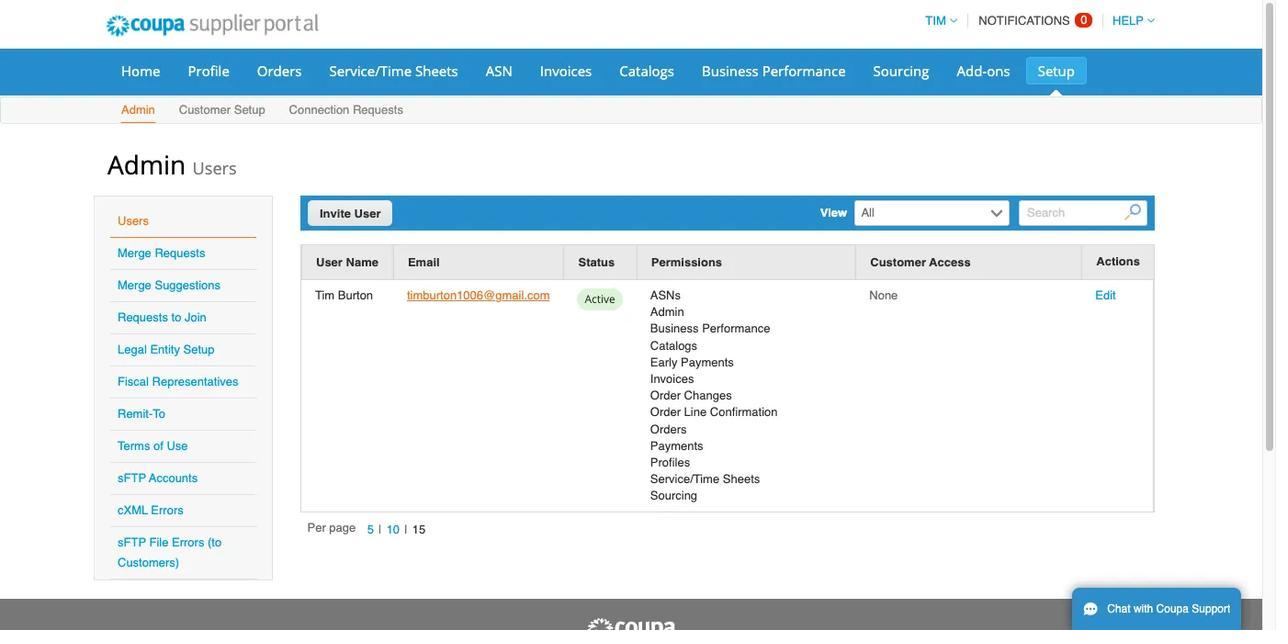Task type: describe. For each thing, give the bounding box(es) containing it.
admin link
[[120, 99, 156, 123]]

per page
[[307, 521, 356, 535]]

(to
[[208, 536, 222, 549]]

timburton1006@gmail.com
[[407, 288, 550, 302]]

merge requests link
[[118, 246, 205, 260]]

orders link
[[245, 57, 314, 85]]

0 vertical spatial payments
[[681, 355, 734, 369]]

changes
[[684, 389, 732, 403]]

1 vertical spatial users
[[118, 214, 149, 228]]

edit
[[1095, 288, 1116, 302]]

suggestions
[[155, 278, 221, 292]]

sftp accounts
[[118, 471, 198, 485]]

invite user link
[[308, 200, 393, 226]]

sourcing inside the asns admin business performance catalogs early payments invoices order changes order line confirmation orders payments profiles service/time sheets sourcing
[[650, 489, 697, 503]]

users inside admin users
[[192, 157, 237, 179]]

cxml errors
[[118, 503, 184, 517]]

invoices link
[[528, 57, 604, 85]]

0 vertical spatial orders
[[257, 62, 302, 80]]

sourcing link
[[861, 57, 941, 85]]

1 horizontal spatial business
[[702, 62, 759, 80]]

connection requests
[[289, 103, 403, 117]]

sftp file errors (to customers) link
[[118, 536, 222, 570]]

ons
[[987, 62, 1010, 80]]

file
[[149, 536, 168, 549]]

terms
[[118, 439, 150, 453]]

merge suggestions
[[118, 278, 221, 292]]

user inside 'link'
[[354, 207, 381, 220]]

performance inside business performance link
[[762, 62, 846, 80]]

notifications
[[979, 14, 1070, 28]]

chat
[[1107, 603, 1131, 616]]

legal
[[118, 343, 147, 356]]

invite user
[[320, 207, 381, 220]]

home
[[121, 62, 160, 80]]

email button
[[408, 253, 440, 272]]

help
[[1113, 14, 1144, 28]]

1 horizontal spatial setup
[[234, 103, 265, 117]]

legal entity setup link
[[118, 343, 215, 356]]

tim burton
[[315, 288, 373, 302]]

asns
[[650, 288, 681, 302]]

requests for merge requests
[[155, 246, 205, 260]]

email
[[408, 255, 440, 269]]

entity
[[150, 343, 180, 356]]

customer access
[[870, 255, 971, 269]]

sftp accounts link
[[118, 471, 198, 485]]

active
[[585, 291, 615, 307]]

cxml errors link
[[118, 503, 184, 517]]

service/time sheets link
[[317, 57, 470, 85]]

representatives
[[152, 375, 238, 389]]

profiles
[[650, 456, 690, 469]]

use
[[167, 439, 188, 453]]

business inside the asns admin business performance catalogs early payments invoices order changes order line confirmation orders payments profiles service/time sheets sourcing
[[650, 322, 699, 336]]

customers)
[[118, 556, 179, 570]]

requests to join link
[[118, 311, 207, 324]]

add-ons
[[957, 62, 1010, 80]]

15
[[412, 523, 426, 537]]

setup link
[[1026, 57, 1087, 85]]

2 vertical spatial requests
[[118, 311, 168, 324]]

0 vertical spatial errors
[[151, 503, 184, 517]]

user name
[[316, 255, 378, 269]]

connection requests link
[[288, 99, 404, 123]]

navigation containing per page
[[307, 520, 430, 540]]

customer for customer access
[[870, 255, 926, 269]]

add-ons link
[[945, 57, 1022, 85]]

performance inside the asns admin business performance catalogs early payments invoices order changes order line confirmation orders payments profiles service/time sheets sourcing
[[702, 322, 770, 336]]

catalogs inside the asns admin business performance catalogs early payments invoices order changes order line confirmation orders payments profiles service/time sheets sourcing
[[650, 339, 697, 352]]

active button
[[577, 288, 623, 316]]

support
[[1192, 603, 1230, 616]]

customer setup
[[179, 103, 265, 117]]

5
[[367, 523, 374, 537]]

user name button
[[316, 253, 378, 272]]

merge requests
[[118, 246, 205, 260]]

connection
[[289, 103, 349, 117]]

10
[[386, 523, 400, 537]]

profile
[[188, 62, 230, 80]]

admin for admin users
[[107, 147, 186, 182]]

add-
[[957, 62, 987, 80]]

1 | from the left
[[379, 523, 382, 537]]

name
[[346, 255, 378, 269]]

2 order from the top
[[650, 405, 681, 419]]

0 vertical spatial sourcing
[[873, 62, 929, 80]]

per
[[307, 521, 326, 535]]

customer setup link
[[178, 99, 266, 123]]

merge suggestions link
[[118, 278, 221, 292]]

business performance link
[[690, 57, 858, 85]]

legal entity setup
[[118, 343, 215, 356]]

remit-to link
[[118, 407, 165, 421]]

5 | 10 | 15
[[367, 523, 426, 537]]

confirmation
[[710, 405, 778, 419]]

admin for admin
[[121, 103, 155, 117]]

none
[[869, 288, 898, 302]]

tim link
[[917, 14, 957, 28]]

asn link
[[474, 57, 524, 85]]

invoices inside the asns admin business performance catalogs early payments invoices order changes order line confirmation orders payments profiles service/time sheets sourcing
[[650, 372, 694, 386]]

home link
[[109, 57, 172, 85]]



Task type: locate. For each thing, give the bounding box(es) containing it.
0 vertical spatial catalogs
[[619, 62, 674, 80]]

user right invite
[[354, 207, 381, 220]]

setup down join
[[183, 343, 215, 356]]

customer down "profile" link
[[179, 103, 231, 117]]

0 vertical spatial users
[[192, 157, 237, 179]]

0 horizontal spatial users
[[118, 214, 149, 228]]

admin inside the asns admin business performance catalogs early payments invoices order changes order line confirmation orders payments profiles service/time sheets sourcing
[[650, 305, 684, 319]]

business right catalogs link at the top
[[702, 62, 759, 80]]

errors down accounts
[[151, 503, 184, 517]]

sourcing
[[873, 62, 929, 80], [650, 489, 697, 503]]

merge
[[118, 246, 151, 260], [118, 278, 151, 292]]

navigation containing notifications 0
[[917, 3, 1155, 39]]

invoices right the 'asn' link on the top left of the page
[[540, 62, 592, 80]]

coupa
[[1156, 603, 1189, 616]]

0 vertical spatial setup
[[1038, 62, 1075, 80]]

10 button
[[382, 520, 404, 539]]

customer for customer setup
[[179, 103, 231, 117]]

asns admin business performance catalogs early payments invoices order changes order line confirmation orders payments profiles service/time sheets sourcing
[[650, 288, 778, 503]]

1 horizontal spatial service/time
[[650, 472, 719, 486]]

invoices
[[540, 62, 592, 80], [650, 372, 694, 386]]

orders down line
[[650, 422, 687, 436]]

admin down asns
[[650, 305, 684, 319]]

2 sftp from the top
[[118, 536, 146, 549]]

1 vertical spatial customer
[[870, 255, 926, 269]]

chat with coupa support
[[1107, 603, 1230, 616]]

0 vertical spatial sftp
[[118, 471, 146, 485]]

tim inside navigation
[[925, 14, 946, 28]]

0 vertical spatial admin
[[121, 103, 155, 117]]

errors
[[151, 503, 184, 517], [172, 536, 204, 549]]

1 vertical spatial business
[[650, 322, 699, 336]]

1 vertical spatial orders
[[650, 422, 687, 436]]

orders
[[257, 62, 302, 80], [650, 422, 687, 436]]

errors inside sftp file errors (to customers)
[[172, 536, 204, 549]]

0 horizontal spatial |
[[379, 523, 382, 537]]

service/time inside the asns admin business performance catalogs early payments invoices order changes order line confirmation orders payments profiles service/time sheets sourcing
[[650, 472, 719, 486]]

0 vertical spatial customer
[[179, 103, 231, 117]]

0 horizontal spatial coupa supplier portal image
[[94, 3, 330, 49]]

sheets down confirmation
[[723, 472, 760, 486]]

1 vertical spatial sftp
[[118, 536, 146, 549]]

0 horizontal spatial sourcing
[[650, 489, 697, 503]]

user left name at the top left of the page
[[316, 255, 343, 269]]

1 vertical spatial merge
[[118, 278, 151, 292]]

profile link
[[176, 57, 241, 85]]

0 horizontal spatial navigation
[[307, 520, 430, 540]]

customer
[[179, 103, 231, 117], [870, 255, 926, 269]]

1 horizontal spatial users
[[192, 157, 237, 179]]

setup down notifications 0
[[1038, 62, 1075, 80]]

0 horizontal spatial sheets
[[415, 62, 458, 80]]

search image
[[1125, 204, 1141, 221]]

2 vertical spatial setup
[[183, 343, 215, 356]]

1 vertical spatial performance
[[702, 322, 770, 336]]

merge down users link
[[118, 246, 151, 260]]

0 vertical spatial invoices
[[540, 62, 592, 80]]

setup down orders link
[[234, 103, 265, 117]]

15 button
[[408, 520, 430, 539]]

sftp for sftp accounts
[[118, 471, 146, 485]]

0 vertical spatial service/time
[[329, 62, 412, 80]]

sourcing down tim link
[[873, 62, 929, 80]]

service/time down profiles
[[650, 472, 719, 486]]

2 horizontal spatial setup
[[1038, 62, 1075, 80]]

burton
[[338, 288, 373, 302]]

sftp up customers)
[[118, 536, 146, 549]]

0 vertical spatial performance
[[762, 62, 846, 80]]

1 horizontal spatial tim
[[925, 14, 946, 28]]

1 horizontal spatial navigation
[[917, 3, 1155, 39]]

1 vertical spatial sourcing
[[650, 489, 697, 503]]

coupa supplier portal image
[[94, 3, 330, 49], [585, 617, 677, 630]]

status
[[578, 255, 615, 269]]

service/time
[[329, 62, 412, 80], [650, 472, 719, 486]]

order down early
[[650, 389, 681, 403]]

1 vertical spatial coupa supplier portal image
[[585, 617, 677, 630]]

0 horizontal spatial user
[[316, 255, 343, 269]]

2 | from the left
[[404, 523, 408, 537]]

1 horizontal spatial sheets
[[723, 472, 760, 486]]

| right 5
[[379, 523, 382, 537]]

order left line
[[650, 405, 681, 419]]

requests
[[353, 103, 403, 117], [155, 246, 205, 260], [118, 311, 168, 324]]

terms of use link
[[118, 439, 188, 453]]

catalogs link
[[608, 57, 686, 85]]

orders up connection on the top left of page
[[257, 62, 302, 80]]

requests for connection requests
[[353, 103, 403, 117]]

1 horizontal spatial invoices
[[650, 372, 694, 386]]

1 vertical spatial user
[[316, 255, 343, 269]]

service/time up connection requests
[[329, 62, 412, 80]]

1 merge from the top
[[118, 246, 151, 260]]

customer inside customer access button
[[870, 255, 926, 269]]

access
[[929, 255, 971, 269]]

service/time sheets
[[329, 62, 458, 80]]

business performance
[[702, 62, 846, 80]]

to
[[153, 407, 165, 421]]

admin users
[[107, 147, 237, 182]]

| right 10
[[404, 523, 408, 537]]

sftp up cxml
[[118, 471, 146, 485]]

order
[[650, 389, 681, 403], [650, 405, 681, 419]]

1 vertical spatial tim
[[315, 288, 335, 302]]

permissions button
[[651, 253, 722, 272]]

navigation
[[917, 3, 1155, 39], [307, 520, 430, 540]]

of
[[153, 439, 163, 453]]

1 vertical spatial catalogs
[[650, 339, 697, 352]]

sftp file errors (to customers)
[[118, 536, 222, 570]]

customer access button
[[870, 253, 971, 272]]

Search text field
[[1019, 200, 1147, 226]]

0 vertical spatial business
[[702, 62, 759, 80]]

1 sftp from the top
[[118, 471, 146, 485]]

business
[[702, 62, 759, 80], [650, 322, 699, 336]]

1 vertical spatial errors
[[172, 536, 204, 549]]

sftp
[[118, 471, 146, 485], [118, 536, 146, 549]]

sftp inside sftp file errors (to customers)
[[118, 536, 146, 549]]

sheets
[[415, 62, 458, 80], [723, 472, 760, 486]]

1 vertical spatial setup
[[234, 103, 265, 117]]

sheets inside service/time sheets link
[[415, 62, 458, 80]]

0 vertical spatial user
[[354, 207, 381, 220]]

remit-
[[118, 407, 153, 421]]

0 horizontal spatial setup
[[183, 343, 215, 356]]

merge for merge requests
[[118, 246, 151, 260]]

user inside button
[[316, 255, 343, 269]]

0 vertical spatial navigation
[[917, 3, 1155, 39]]

0 vertical spatial tim
[[925, 14, 946, 28]]

accounts
[[149, 471, 198, 485]]

1 vertical spatial payments
[[650, 439, 703, 453]]

View text field
[[856, 201, 986, 225]]

fiscal representatives
[[118, 375, 238, 389]]

chat with coupa support button
[[1072, 588, 1241, 630]]

join
[[185, 311, 207, 324]]

catalogs up early
[[650, 339, 697, 352]]

2 vertical spatial admin
[[650, 305, 684, 319]]

tim for tim
[[925, 14, 946, 28]]

customer up none
[[870, 255, 926, 269]]

1 vertical spatial invoices
[[650, 372, 694, 386]]

payments
[[681, 355, 734, 369], [650, 439, 703, 453]]

0 horizontal spatial customer
[[179, 103, 231, 117]]

1 vertical spatial admin
[[107, 147, 186, 182]]

requests up suggestions
[[155, 246, 205, 260]]

merge for merge suggestions
[[118, 278, 151, 292]]

1 horizontal spatial orders
[[650, 422, 687, 436]]

catalogs right invoices link
[[619, 62, 674, 80]]

1 vertical spatial service/time
[[650, 472, 719, 486]]

0 horizontal spatial tim
[[315, 288, 335, 302]]

line
[[684, 405, 707, 419]]

2 merge from the top
[[118, 278, 151, 292]]

tim for tim burton
[[315, 288, 335, 302]]

early
[[650, 355, 677, 369]]

0 horizontal spatial service/time
[[329, 62, 412, 80]]

0
[[1081, 13, 1087, 27]]

requests left "to"
[[118, 311, 168, 324]]

customer inside customer setup link
[[179, 103, 231, 117]]

1 horizontal spatial sourcing
[[873, 62, 929, 80]]

orders inside the asns admin business performance catalogs early payments invoices order changes order line confirmation orders payments profiles service/time sheets sourcing
[[650, 422, 687, 436]]

edit link
[[1095, 288, 1116, 302]]

1 horizontal spatial coupa supplier portal image
[[585, 617, 677, 630]]

fiscal
[[118, 375, 149, 389]]

cxml
[[118, 503, 148, 517]]

0 vertical spatial coupa supplier portal image
[[94, 3, 330, 49]]

1 vertical spatial sheets
[[723, 472, 760, 486]]

requests to join
[[118, 311, 207, 324]]

errors left (to on the bottom
[[172, 536, 204, 549]]

sheets left the 'asn' link on the top left of the page
[[415, 62, 458, 80]]

sheets inside the asns admin business performance catalogs early payments invoices order changes order line confirmation orders payments profiles service/time sheets sourcing
[[723, 472, 760, 486]]

payments up changes
[[681, 355, 734, 369]]

0 vertical spatial requests
[[353, 103, 403, 117]]

payments up profiles
[[650, 439, 703, 453]]

help link
[[1104, 14, 1155, 28]]

1 vertical spatial requests
[[155, 246, 205, 260]]

1 horizontal spatial user
[[354, 207, 381, 220]]

view
[[820, 206, 847, 220]]

timburton1006@gmail.com link
[[407, 288, 550, 302]]

users down customer setup link
[[192, 157, 237, 179]]

merge down merge requests
[[118, 278, 151, 292]]

requests down service/time sheets link
[[353, 103, 403, 117]]

admin inside admin link
[[121, 103, 155, 117]]

to
[[171, 311, 181, 324]]

0 vertical spatial order
[[650, 389, 681, 403]]

0 vertical spatial sheets
[[415, 62, 458, 80]]

permissions
[[651, 255, 722, 269]]

admin down "home" link
[[121, 103, 155, 117]]

sourcing down profiles
[[650, 489, 697, 503]]

0 horizontal spatial business
[[650, 322, 699, 336]]

remit-to
[[118, 407, 165, 421]]

0 vertical spatial merge
[[118, 246, 151, 260]]

performance
[[762, 62, 846, 80], [702, 322, 770, 336]]

admin down admin link
[[107, 147, 186, 182]]

users up merge requests
[[118, 214, 149, 228]]

1 order from the top
[[650, 389, 681, 403]]

1 horizontal spatial customer
[[870, 255, 926, 269]]

business down asns
[[650, 322, 699, 336]]

sftp for sftp file errors (to customers)
[[118, 536, 146, 549]]

users link
[[118, 214, 149, 228]]

tim left burton at top left
[[315, 288, 335, 302]]

0 horizontal spatial invoices
[[540, 62, 592, 80]]

1 vertical spatial navigation
[[307, 520, 430, 540]]

5 button
[[362, 520, 379, 539]]

page
[[329, 521, 356, 535]]

invoices down early
[[650, 372, 694, 386]]

0 horizontal spatial orders
[[257, 62, 302, 80]]

status button
[[578, 253, 615, 272]]

1 vertical spatial order
[[650, 405, 681, 419]]

1 horizontal spatial |
[[404, 523, 408, 537]]

tim up sourcing link
[[925, 14, 946, 28]]



Task type: vqa. For each thing, say whether or not it's contained in the screenshot.
10
yes



